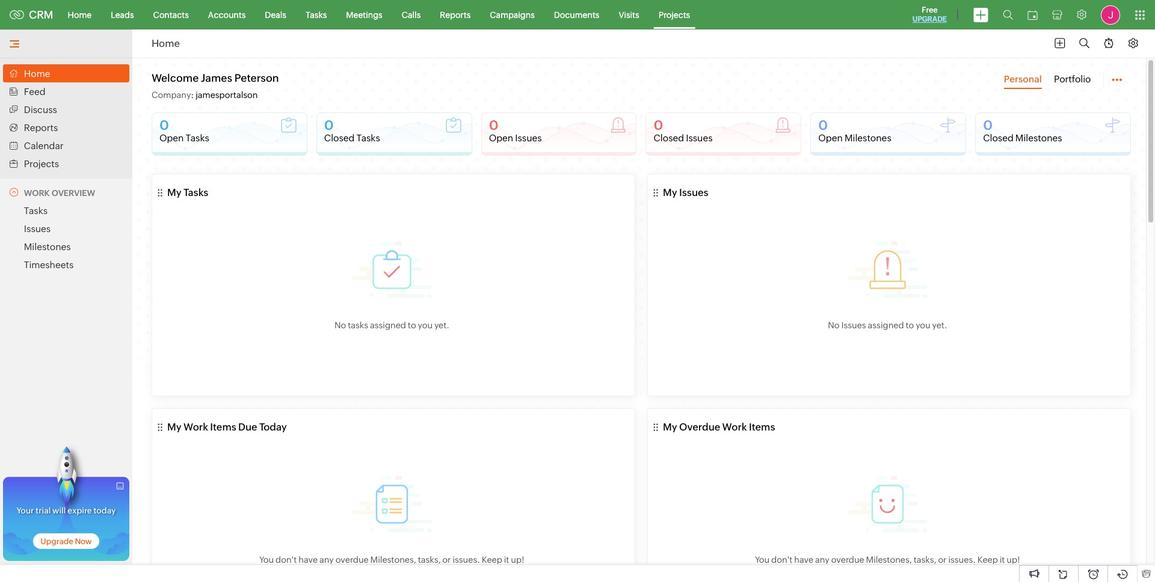 Task type: describe. For each thing, give the bounding box(es) containing it.
meetings link
[[337, 0, 392, 29]]

documents
[[554, 10, 600, 20]]

create menu element
[[967, 0, 996, 29]]

upgrade
[[913, 15, 948, 23]]

projects
[[659, 10, 691, 20]]

profile image
[[1102, 5, 1121, 24]]

profile element
[[1095, 0, 1128, 29]]

search image
[[1004, 10, 1014, 20]]

calls link
[[392, 0, 431, 29]]

projects link
[[649, 0, 700, 29]]

documents link
[[545, 0, 610, 29]]

search element
[[996, 0, 1021, 30]]

tasks link
[[296, 0, 337, 29]]

free upgrade
[[913, 5, 948, 23]]

visits link
[[610, 0, 649, 29]]



Task type: locate. For each thing, give the bounding box(es) containing it.
leads link
[[101, 0, 144, 29]]

home
[[68, 10, 92, 20]]

campaigns
[[490, 10, 535, 20]]

crm
[[29, 8, 53, 21]]

deals
[[265, 10, 287, 20]]

home link
[[58, 0, 101, 29]]

free
[[923, 5, 938, 14]]

accounts
[[208, 10, 246, 20]]

leads
[[111, 10, 134, 20]]

crm link
[[10, 8, 53, 21]]

visits
[[619, 10, 640, 20]]

contacts link
[[144, 0, 199, 29]]

deals link
[[255, 0, 296, 29]]

meetings
[[346, 10, 383, 20]]

calendar image
[[1028, 10, 1039, 20]]

tasks
[[306, 10, 327, 20]]

calls
[[402, 10, 421, 20]]

reports link
[[431, 0, 481, 29]]

accounts link
[[199, 0, 255, 29]]

contacts
[[153, 10, 189, 20]]

create menu image
[[974, 8, 989, 22]]

reports
[[440, 10, 471, 20]]

campaigns link
[[481, 0, 545, 29]]



Task type: vqa. For each thing, say whether or not it's contained in the screenshot.
Developer Space
no



